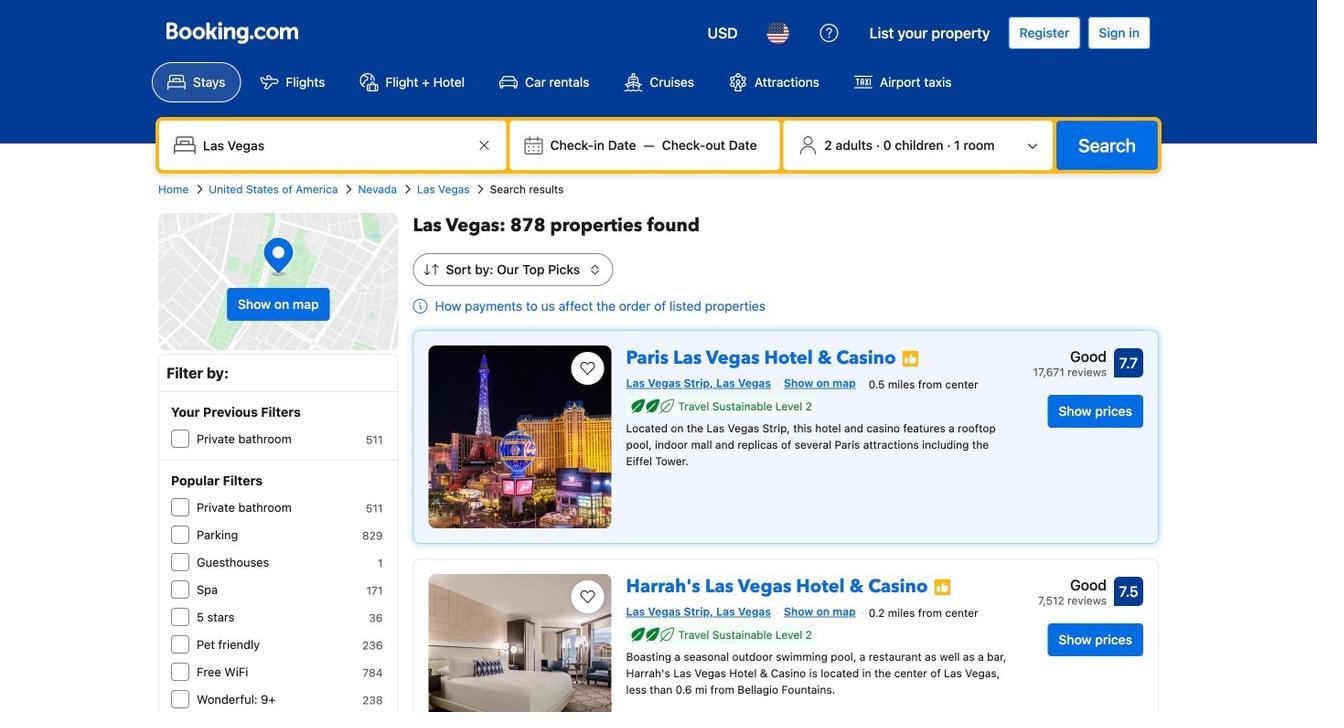 Task type: locate. For each thing, give the bounding box(es) containing it.
1 vertical spatial good element
[[1038, 574, 1107, 596]]

booking.com image
[[166, 22, 298, 44]]

paris las vegas hotel & casino image
[[429, 346, 612, 529]]

good element for scored 7.5 element
[[1038, 574, 1107, 596]]

scored 7.5 element
[[1114, 577, 1144, 607]]

good element left scored 7.7 element at right
[[1033, 346, 1107, 368]]

good element left scored 7.5 element
[[1038, 574, 1107, 596]]

scored 7.7 element
[[1114, 349, 1144, 378]]

0 vertical spatial good element
[[1033, 346, 1107, 368]]

good element
[[1033, 346, 1107, 368], [1038, 574, 1107, 596]]



Task type: describe. For each thing, give the bounding box(es) containing it.
good element for scored 7.7 element at right
[[1033, 346, 1107, 368]]

harrah's las vegas hotel & casino image
[[429, 574, 612, 713]]

search results updated. las vegas: 878 properties found. element
[[413, 213, 1159, 239]]

Where are you going? field
[[196, 129, 473, 162]]



Task type: vqa. For each thing, say whether or not it's contained in the screenshot.
Booking.com Image
yes



